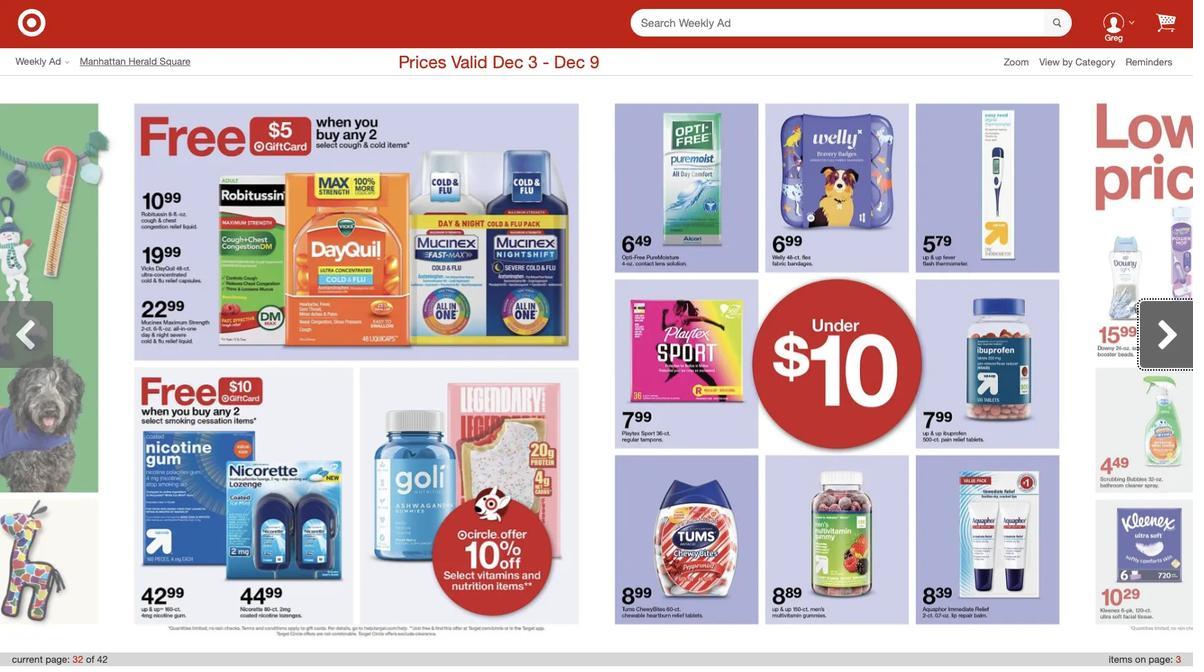 Task type: locate. For each thing, give the bounding box(es) containing it.
1 horizontal spatial dec
[[554, 51, 585, 72]]

page:
[[45, 653, 70, 665], [1149, 653, 1173, 665]]

32
[[73, 653, 83, 665]]

3 left -
[[528, 51, 538, 72]]

weekly ad link
[[16, 55, 80, 69]]

page: left 32
[[45, 653, 70, 665]]

view by category link
[[1039, 55, 1126, 67]]

page: right on
[[1149, 653, 1173, 665]]

view
[[1039, 55, 1060, 67]]

1 vertical spatial 3
[[1176, 653, 1181, 665]]

on
[[1135, 653, 1146, 665]]

3
[[528, 51, 538, 72], [1176, 653, 1181, 665]]

valid
[[451, 51, 488, 72]]

herald
[[129, 55, 157, 67]]

3 right on
[[1176, 653, 1181, 665]]

prices valid dec 3 - dec 9
[[399, 51, 600, 72]]

items on page: 3
[[1109, 653, 1181, 665]]

page 32 image
[[116, 86, 597, 643]]

dec
[[492, 51, 523, 72], [554, 51, 585, 72]]

by
[[1063, 55, 1073, 67]]

current
[[12, 653, 43, 665]]

view by category
[[1039, 55, 1115, 67]]

0 horizontal spatial dec
[[492, 51, 523, 72]]

-
[[543, 51, 549, 72]]

dec left -
[[492, 51, 523, 72]]

weekly
[[16, 55, 46, 67]]

42
[[97, 653, 108, 665]]

1 horizontal spatial 3
[[1176, 653, 1181, 665]]

dec right -
[[554, 51, 585, 72]]

0 horizontal spatial 3
[[528, 51, 538, 72]]

1 page: from the left
[[45, 653, 70, 665]]

items
[[1109, 653, 1133, 665]]

0 horizontal spatial page:
[[45, 653, 70, 665]]

form
[[631, 9, 1072, 37]]

ad
[[49, 55, 61, 67]]

go to target.com image
[[18, 9, 45, 36]]

1 horizontal spatial page:
[[1149, 653, 1173, 665]]

0 vertical spatial 3
[[528, 51, 538, 72]]

zoom
[[1004, 55, 1029, 67]]

current page: 32 of 42
[[12, 653, 108, 665]]



Task type: vqa. For each thing, say whether or not it's contained in the screenshot.
Park
no



Task type: describe. For each thing, give the bounding box(es) containing it.
page 33 image
[[597, 86, 1077, 643]]

manhattan herald square link
[[80, 55, 201, 69]]

zoom-in element
[[1004, 55, 1029, 67]]

reminders
[[1126, 55, 1173, 67]]

3 for page:
[[1176, 653, 1181, 665]]

2 page: from the left
[[1149, 653, 1173, 665]]

2 dec from the left
[[554, 51, 585, 72]]

prices
[[399, 51, 447, 72]]

view your cart on target.com image
[[1156, 13, 1176, 32]]

1 dec from the left
[[492, 51, 523, 72]]

of
[[86, 653, 94, 665]]

9
[[590, 51, 600, 72]]

greg
[[1105, 33, 1123, 43]]

category
[[1076, 55, 1115, 67]]

manhattan
[[80, 55, 126, 67]]

square
[[160, 55, 191, 67]]

Search Weekly Ad search field
[[631, 9, 1072, 37]]

greg link
[[1093, 0, 1135, 44]]

manhattan herald square
[[80, 55, 191, 67]]

reminders link
[[1126, 55, 1183, 69]]

3 for dec
[[528, 51, 538, 72]]

page 31 image
[[0, 86, 116, 643]]

zoom link
[[1004, 55, 1039, 69]]

page 34 image
[[1077, 86, 1193, 643]]

weekly ad
[[16, 55, 61, 67]]



